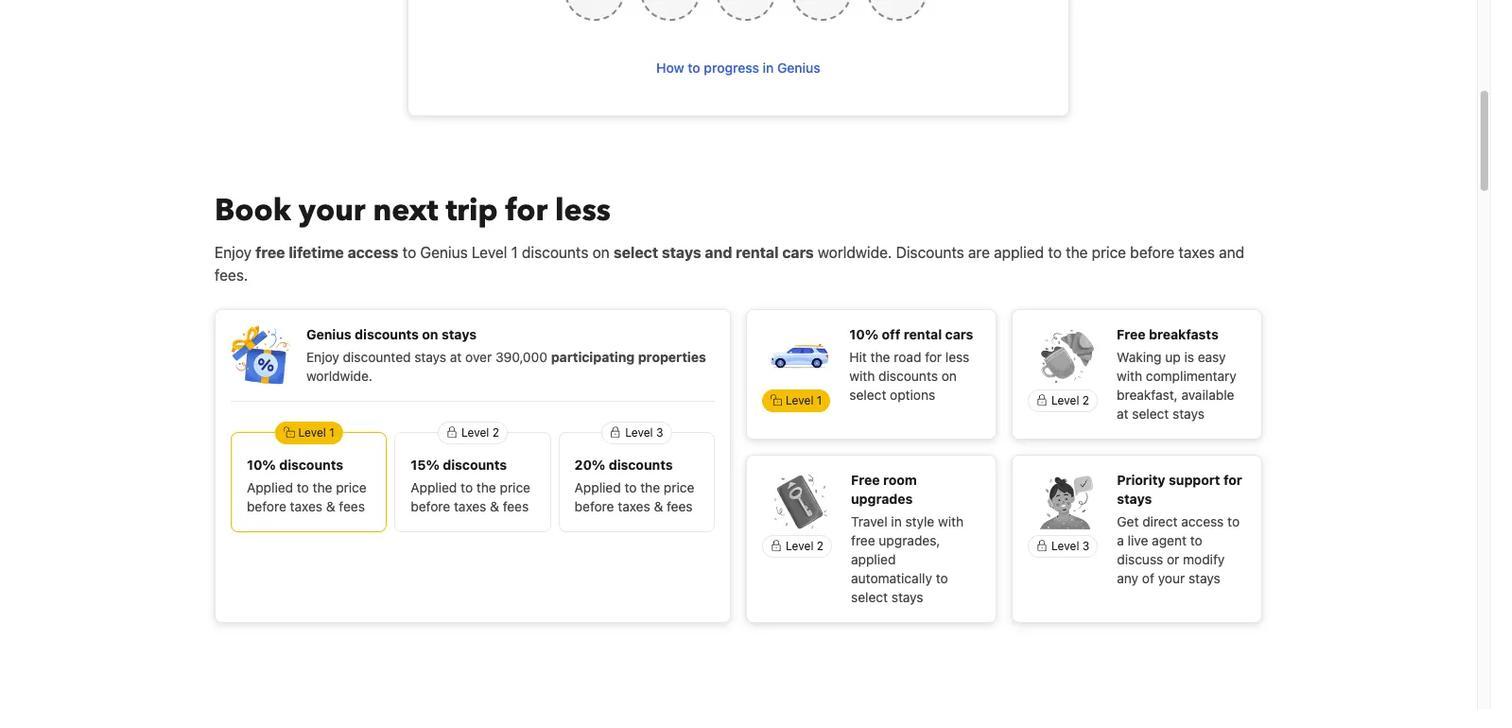 Task type: locate. For each thing, give the bounding box(es) containing it.
2 vertical spatial 2
[[817, 540, 824, 554]]

0 vertical spatial for
[[506, 191, 548, 232]]

discounts
[[896, 244, 965, 261]]

participating
[[551, 349, 635, 366]]

with inside free breakfasts waking up is easy with complimentary breakfast, available at select stays
[[1117, 368, 1143, 384]]

2 horizontal spatial fees
[[667, 499, 693, 515]]

your
[[299, 191, 366, 232], [1159, 571, 1186, 587]]

free inside free breakfasts waking up is easy with complimentary breakfast, available at select stays
[[1117, 327, 1146, 343]]

access down next
[[348, 244, 399, 261]]

level 2 down free room upgrades image
[[786, 540, 824, 554]]

2
[[1083, 394, 1090, 408], [493, 426, 500, 440], [817, 540, 824, 554]]

before for 20% discounts applied to the price before taxes & fees
[[575, 499, 615, 515]]

discounted
[[343, 349, 411, 366]]

the inside 10% discounts applied to the price before taxes & fees
[[313, 480, 333, 496]]

trip
[[446, 191, 498, 232]]

next
[[373, 191, 438, 232]]

book
[[215, 191, 291, 232]]

0 horizontal spatial access
[[348, 244, 399, 261]]

free for free breakfasts waking up is easy with complimentary breakfast, available at select stays
[[1117, 327, 1146, 343]]

1 horizontal spatial for
[[925, 349, 942, 366]]

breakfast,
[[1117, 387, 1179, 403]]

0 horizontal spatial 10%
[[247, 457, 276, 473]]

1 vertical spatial rental
[[904, 327, 943, 343]]

enjoy free lifetime access to genius level 1 discounts on select stays and rental cars
[[215, 244, 814, 261]]

applied up automatically
[[852, 552, 896, 568]]

1 vertical spatial at
[[1117, 406, 1129, 422]]

less inside 10% off rental cars hit the road for less with discounts on select options
[[946, 349, 970, 366]]

0 vertical spatial less
[[555, 191, 611, 232]]

& inside 15% discounts applied to the price before taxes & fees
[[490, 499, 499, 515]]

for
[[506, 191, 548, 232], [925, 349, 942, 366], [1224, 472, 1243, 489]]

discounts inside 20% discounts applied to the price before taxes & fees
[[609, 457, 673, 473]]

1 vertical spatial access
[[1182, 514, 1225, 530]]

price inside worldwide. discounts are applied to the price before taxes and fees.
[[1092, 244, 1127, 261]]

applied for 10%
[[247, 480, 293, 496]]

1 vertical spatial free
[[852, 472, 880, 489]]

enjoy
[[215, 244, 252, 261], [307, 349, 339, 366]]

worldwide. down discounted
[[307, 368, 373, 384]]

is
[[1185, 349, 1195, 366]]

fees for 15% discounts applied to the price before taxes & fees
[[503, 499, 529, 515]]

1 vertical spatial level 1
[[298, 426, 335, 440]]

2 horizontal spatial on
[[942, 368, 957, 384]]

for up "enjoy free lifetime access to genius level 1 discounts on select stays and rental cars"
[[506, 191, 548, 232]]

fees inside 10% discounts applied to the price before taxes & fees
[[339, 499, 365, 515]]

2 vertical spatial on
[[942, 368, 957, 384]]

worldwide.
[[818, 244, 893, 261], [307, 368, 373, 384]]

priority
[[1118, 472, 1166, 489]]

2 horizontal spatial &
[[654, 499, 663, 515]]

0 horizontal spatial 2
[[493, 426, 500, 440]]

2 down free room upgrades image
[[817, 540, 824, 554]]

level 2
[[1052, 394, 1090, 408], [462, 426, 500, 440], [786, 540, 824, 554]]

1 vertical spatial less
[[946, 349, 970, 366]]

taxes for 15% discounts applied to the price before taxes & fees
[[454, 499, 487, 515]]

at inside free breakfasts waking up is easy with complimentary breakfast, available at select stays
[[1117, 406, 1129, 422]]

2 horizontal spatial 1
[[817, 394, 823, 408]]

0 vertical spatial applied
[[994, 244, 1045, 261]]

with for free room upgrades travel in style with free upgrades, applied automatically to select stays
[[939, 514, 964, 530]]

& inside 10% discounts applied to the price before taxes & fees
[[326, 499, 336, 515]]

get
[[1118, 514, 1140, 530]]

genius up discounted
[[307, 327, 352, 343]]

1 horizontal spatial 10%
[[850, 327, 879, 343]]

0 vertical spatial worldwide.
[[818, 244, 893, 261]]

taxes inside 20% discounts applied to the price before taxes & fees
[[618, 499, 651, 515]]

to inside 20% discounts applied to the price before taxes & fees
[[625, 480, 637, 496]]

stays
[[662, 244, 702, 261], [442, 327, 477, 343], [415, 349, 447, 366], [1173, 406, 1205, 422], [1118, 491, 1153, 507], [1189, 571, 1221, 587], [892, 590, 924, 606]]

enjoy inside genius discounts on stays enjoy discounted stays at over 390,000 participating properties worldwide.
[[307, 349, 339, 366]]

free up waking
[[1117, 327, 1146, 343]]

level
[[472, 244, 508, 261], [786, 394, 814, 408], [1052, 394, 1080, 408], [298, 426, 326, 440], [462, 426, 489, 440], [626, 426, 653, 440], [786, 540, 814, 554], [1052, 540, 1080, 554]]

any
[[1118, 571, 1139, 587]]

level 2 for free breakfasts waking up is easy with complimentary breakfast, available at select stays
[[1052, 394, 1090, 408]]

0 horizontal spatial at
[[450, 349, 462, 366]]

the
[[1066, 244, 1089, 261], [871, 349, 891, 366], [313, 480, 333, 496], [477, 480, 497, 496], [641, 480, 660, 496]]

level 1
[[786, 394, 823, 408], [298, 426, 335, 440]]

to
[[688, 60, 701, 76], [403, 244, 417, 261], [1049, 244, 1062, 261], [297, 480, 309, 496], [461, 480, 473, 496], [625, 480, 637, 496], [1228, 514, 1240, 530], [1191, 533, 1203, 549], [936, 571, 949, 587]]

1 horizontal spatial rental
[[904, 327, 943, 343]]

the inside 10% off rental cars hit the road for less with discounts on select options
[[871, 349, 891, 366]]

1 horizontal spatial free
[[852, 533, 876, 549]]

2 vertical spatial genius
[[307, 327, 352, 343]]

at
[[450, 349, 462, 366], [1117, 406, 1129, 422]]

applied
[[247, 480, 293, 496], [411, 480, 457, 496], [575, 480, 621, 496]]

road
[[894, 349, 922, 366]]

access
[[348, 244, 399, 261], [1182, 514, 1225, 530]]

1 fees from the left
[[339, 499, 365, 515]]

1 applied from the left
[[247, 480, 293, 496]]

price inside 20% discounts applied to the price before taxes & fees
[[664, 480, 695, 496]]

complimentary
[[1147, 368, 1237, 384]]

1 horizontal spatial &
[[490, 499, 499, 515]]

2 & from the left
[[490, 499, 499, 515]]

1 horizontal spatial 1
[[512, 244, 518, 261]]

level 2 up 15% discounts applied to the price before taxes & fees
[[462, 426, 500, 440]]

2 for free room upgrades travel in style with free upgrades, applied automatically to select stays
[[817, 540, 824, 554]]

access up modify
[[1182, 514, 1225, 530]]

discounts for 10% discounts applied to the price before taxes & fees
[[279, 457, 344, 473]]

0 vertical spatial genius
[[778, 60, 821, 76]]

upgrades
[[852, 491, 913, 507]]

1 vertical spatial 2
[[493, 426, 500, 440]]

select
[[614, 244, 659, 261], [850, 387, 887, 403], [1133, 406, 1170, 422], [852, 590, 888, 606]]

support
[[1169, 472, 1221, 489]]

with right style
[[939, 514, 964, 530]]

the for 10% discounts applied to the price before taxes & fees
[[313, 480, 333, 496]]

for right road
[[925, 349, 942, 366]]

of
[[1143, 571, 1155, 587]]

rental
[[736, 244, 779, 261], [904, 327, 943, 343]]

and inside worldwide. discounts are applied to the price before taxes and fees.
[[1220, 244, 1245, 261]]

less up "enjoy free lifetime access to genius level 1 discounts on select stays and rental cars"
[[555, 191, 611, 232]]

with
[[850, 368, 876, 384], [1117, 368, 1143, 384], [939, 514, 964, 530]]

2 vertical spatial level 2
[[786, 540, 824, 554]]

a
[[1118, 533, 1125, 549]]

price
[[1092, 244, 1127, 261], [336, 480, 367, 496], [500, 480, 531, 496], [664, 480, 695, 496]]

1 vertical spatial genius
[[420, 244, 468, 261]]

at left over at the left of page
[[450, 349, 462, 366]]

1 vertical spatial for
[[925, 349, 942, 366]]

genius right the progress
[[778, 60, 821, 76]]

10% inside 10% off rental cars hit the road for less with discounts on select options
[[850, 327, 879, 343]]

0 horizontal spatial level 3
[[626, 426, 664, 440]]

0 horizontal spatial genius
[[307, 327, 352, 343]]

applied inside 10% discounts applied to the price before taxes & fees
[[247, 480, 293, 496]]

2 horizontal spatial with
[[1117, 368, 1143, 384]]

genius
[[778, 60, 821, 76], [420, 244, 468, 261], [307, 327, 352, 343]]

or
[[1167, 552, 1180, 568]]

0 horizontal spatial applied
[[852, 552, 896, 568]]

less right road
[[946, 349, 970, 366]]

1 horizontal spatial level 2
[[786, 540, 824, 554]]

taxes inside 15% discounts applied to the price before taxes & fees
[[454, 499, 487, 515]]

10%
[[850, 327, 879, 343], [247, 457, 276, 473]]

3
[[657, 426, 664, 440], [1083, 540, 1090, 554]]

0 horizontal spatial with
[[850, 368, 876, 384]]

1 & from the left
[[326, 499, 336, 515]]

for inside the priority support for stays get direct access to a live agent to discuss or modify any of your stays
[[1224, 472, 1243, 489]]

taxes inside 10% discounts applied to the price before taxes & fees
[[290, 499, 323, 515]]

0 vertical spatial free
[[1117, 327, 1146, 343]]

level 3
[[626, 426, 664, 440], [1052, 540, 1090, 554]]

0 horizontal spatial applied
[[247, 480, 293, 496]]

1 horizontal spatial access
[[1182, 514, 1225, 530]]

10% discounts applied to the price before taxes & fees
[[247, 457, 367, 515]]

in right the progress
[[763, 60, 774, 76]]

1 vertical spatial level 3
[[1052, 540, 1090, 554]]

1 vertical spatial free
[[852, 533, 876, 549]]

1
[[512, 244, 518, 261], [817, 394, 823, 408], [329, 426, 335, 440]]

price for 20% discounts applied to the price before taxes & fees
[[664, 480, 695, 496]]

price inside 10% discounts applied to the price before taxes & fees
[[336, 480, 367, 496]]

less
[[555, 191, 611, 232], [946, 349, 970, 366]]

level 3 up 20% discounts applied to the price before taxes & fees at bottom left
[[626, 426, 664, 440]]

10% off rental cars hit the road for less with discounts on select options
[[850, 327, 974, 403]]

1 vertical spatial in
[[892, 514, 902, 530]]

0 vertical spatial on
[[593, 244, 610, 261]]

0 horizontal spatial free
[[256, 244, 285, 261]]

your down or
[[1159, 571, 1186, 587]]

priority support for stays get direct access to a live agent to discuss or modify any of your stays
[[1118, 472, 1243, 587]]

0 horizontal spatial rental
[[736, 244, 779, 261]]

enjoy up fees.
[[215, 244, 252, 261]]

to inside how to progress in genius link
[[688, 60, 701, 76]]

enjoy left discounted
[[307, 349, 339, 366]]

0 vertical spatial 1
[[512, 244, 518, 261]]

0 vertical spatial at
[[450, 349, 462, 366]]

level up 10% discounts applied to the price before taxes & fees
[[298, 426, 326, 440]]

10% inside 10% discounts applied to the price before taxes & fees
[[247, 457, 276, 473]]

price for 15% discounts applied to the price before taxes & fees
[[500, 480, 531, 496]]

3 applied from the left
[[575, 480, 621, 496]]

discounts inside 15% discounts applied to the price before taxes & fees
[[443, 457, 507, 473]]

worldwide. inside worldwide. discounts are applied to the price before taxes and fees.
[[818, 244, 893, 261]]

free for free room upgrades travel in style with free upgrades, applied automatically to select stays
[[852, 472, 880, 489]]

fees inside 15% discounts applied to the price before taxes & fees
[[503, 499, 529, 515]]

level down free room upgrades image
[[786, 540, 814, 554]]

before for 10% discounts applied to the price before taxes & fees
[[247, 499, 287, 515]]

1 horizontal spatial applied
[[994, 244, 1045, 261]]

2 vertical spatial for
[[1224, 472, 1243, 489]]

1 horizontal spatial your
[[1159, 571, 1186, 587]]

with inside free room upgrades travel in style with free upgrades, applied automatically to select stays
[[939, 514, 964, 530]]

taxes for 10% discounts applied to the price before taxes & fees
[[290, 499, 323, 515]]

with down waking
[[1117, 368, 1143, 384]]

applied inside 20% discounts applied to the price before taxes & fees
[[575, 480, 621, 496]]

2 up 15% discounts applied to the price before taxes & fees
[[493, 426, 500, 440]]

1 horizontal spatial with
[[939, 514, 964, 530]]

2 and from the left
[[1220, 244, 1245, 261]]

level 3 down priority support for stays image
[[1052, 540, 1090, 554]]

390,000
[[496, 349, 548, 366]]

2 applied from the left
[[411, 480, 457, 496]]

and
[[705, 244, 733, 261], [1220, 244, 1245, 261]]

level down priority support for stays image
[[1052, 540, 1080, 554]]

on
[[593, 244, 610, 261], [422, 327, 439, 343], [942, 368, 957, 384]]

free
[[1117, 327, 1146, 343], [852, 472, 880, 489]]

for inside 10% off rental cars hit the road for less with discounts on select options
[[925, 349, 942, 366]]

& inside 20% discounts applied to the price before taxes & fees
[[654, 499, 663, 515]]

fees for 10% discounts applied to the price before taxes & fees
[[339, 499, 365, 515]]

before inside 20% discounts applied to the price before taxes & fees
[[575, 499, 615, 515]]

1 vertical spatial on
[[422, 327, 439, 343]]

discounts inside genius discounts on stays enjoy discounted stays at over 390,000 participating properties worldwide.
[[355, 327, 419, 343]]

cars
[[783, 244, 814, 261], [946, 327, 974, 343]]

lifetime
[[289, 244, 344, 261]]

3 & from the left
[[654, 499, 663, 515]]

0 horizontal spatial level 2
[[462, 426, 500, 440]]

free room upgrades image
[[771, 472, 832, 532]]

in up upgrades,
[[892, 514, 902, 530]]

discounts inside 10% discounts applied to the price before taxes & fees
[[279, 457, 344, 473]]

1 horizontal spatial and
[[1220, 244, 1245, 261]]

select inside free room upgrades travel in style with free upgrades, applied automatically to select stays
[[852, 590, 888, 606]]

1 vertical spatial 10%
[[247, 457, 276, 473]]

1 horizontal spatial enjoy
[[307, 349, 339, 366]]

in
[[763, 60, 774, 76], [892, 514, 902, 530]]

2 fees from the left
[[503, 499, 529, 515]]

worldwide. inside genius discounts on stays enjoy discounted stays at over 390,000 participating properties worldwide.
[[307, 368, 373, 384]]

0 horizontal spatial and
[[705, 244, 733, 261]]

1 horizontal spatial in
[[892, 514, 902, 530]]

&
[[326, 499, 336, 515], [490, 499, 499, 515], [654, 499, 663, 515]]

free down book
[[256, 244, 285, 261]]

0 vertical spatial 3
[[657, 426, 664, 440]]

0 horizontal spatial your
[[299, 191, 366, 232]]

1 horizontal spatial on
[[593, 244, 610, 261]]

before
[[1131, 244, 1175, 261], [247, 499, 287, 515], [411, 499, 451, 515], [575, 499, 615, 515]]

applied inside worldwide. discounts are applied to the price before taxes and fees.
[[994, 244, 1045, 261]]

0 horizontal spatial fees
[[339, 499, 365, 515]]

0 horizontal spatial on
[[422, 327, 439, 343]]

discounts
[[522, 244, 589, 261], [355, 327, 419, 343], [879, 368, 938, 384], [279, 457, 344, 473], [443, 457, 507, 473], [609, 457, 673, 473]]

0 vertical spatial rental
[[736, 244, 779, 261]]

book your next trip for less
[[215, 191, 611, 232]]

0 horizontal spatial in
[[763, 60, 774, 76]]

1 vertical spatial your
[[1159, 571, 1186, 587]]

options
[[890, 387, 936, 403]]

2 horizontal spatial level 2
[[1052, 394, 1090, 408]]

1 vertical spatial applied
[[852, 552, 896, 568]]

level down free breakfasts image
[[1052, 394, 1080, 408]]

worldwide. left discounts
[[818, 244, 893, 261]]

0 vertical spatial level 2
[[1052, 394, 1090, 408]]

easy
[[1198, 349, 1227, 366]]

0 horizontal spatial less
[[555, 191, 611, 232]]

fees
[[339, 499, 365, 515], [503, 499, 529, 515], [667, 499, 693, 515]]

1 horizontal spatial fees
[[503, 499, 529, 515]]

0 vertical spatial your
[[299, 191, 366, 232]]

taxes for 20% discounts applied to the price before taxes & fees
[[618, 499, 651, 515]]

0 vertical spatial access
[[348, 244, 399, 261]]

3 fees from the left
[[667, 499, 693, 515]]

1 horizontal spatial free
[[1117, 327, 1146, 343]]

0 horizontal spatial &
[[326, 499, 336, 515]]

3 up 20% discounts applied to the price before taxes & fees at bottom left
[[657, 426, 664, 440]]

1 horizontal spatial 2
[[817, 540, 824, 554]]

fees.
[[215, 267, 248, 284]]

3 left a
[[1083, 540, 1090, 554]]

price inside 15% discounts applied to the price before taxes & fees
[[500, 480, 531, 496]]

1 and from the left
[[705, 244, 733, 261]]

1 vertical spatial level 2
[[462, 426, 500, 440]]

before inside 15% discounts applied to the price before taxes & fees
[[411, 499, 451, 515]]

free
[[256, 244, 285, 261], [852, 533, 876, 549]]

applied right are
[[994, 244, 1045, 261]]

for right support
[[1224, 472, 1243, 489]]

stays inside free breakfasts waking up is easy with complimentary breakfast, available at select stays
[[1173, 406, 1205, 422]]

2 horizontal spatial applied
[[575, 480, 621, 496]]

0 horizontal spatial 1
[[329, 426, 335, 440]]

0 vertical spatial 2
[[1083, 394, 1090, 408]]

0 vertical spatial level 1
[[786, 394, 823, 408]]

15% discounts applied to the price before taxes & fees
[[411, 457, 531, 515]]

2 horizontal spatial for
[[1224, 472, 1243, 489]]

how
[[657, 60, 685, 76]]

taxes
[[1179, 244, 1216, 261], [290, 499, 323, 515], [454, 499, 487, 515], [618, 499, 651, 515]]

0 horizontal spatial worldwide.
[[307, 368, 373, 384]]

0 vertical spatial cars
[[783, 244, 814, 261]]

& for 20% discounts
[[654, 499, 663, 515]]

free down travel
[[852, 533, 876, 549]]

the inside 15% discounts applied to the price before taxes & fees
[[477, 480, 497, 496]]

available
[[1182, 387, 1235, 403]]

0 horizontal spatial 3
[[657, 426, 664, 440]]

up
[[1166, 349, 1181, 366]]

fees inside 20% discounts applied to the price before taxes & fees
[[667, 499, 693, 515]]

the inside 20% discounts applied to the price before taxes & fees
[[641, 480, 660, 496]]

applied inside 15% discounts applied to the price before taxes & fees
[[411, 480, 457, 496]]

1 vertical spatial enjoy
[[307, 349, 339, 366]]

how to progress in genius
[[657, 60, 821, 76]]

with down hit
[[850, 368, 876, 384]]

20%
[[575, 457, 606, 473]]

1 horizontal spatial level 3
[[1052, 540, 1090, 554]]

15%
[[411, 457, 440, 473]]

level 1 down 10% off rental cars image
[[786, 394, 823, 408]]

applied
[[994, 244, 1045, 261], [852, 552, 896, 568]]

access inside the priority support for stays get direct access to a live agent to discuss or modify any of your stays
[[1182, 514, 1225, 530]]

2 horizontal spatial genius
[[778, 60, 821, 76]]

level 2 down free breakfasts image
[[1052, 394, 1090, 408]]

1 vertical spatial 3
[[1083, 540, 1090, 554]]

free inside free room upgrades travel in style with free upgrades, applied automatically to select stays
[[852, 472, 880, 489]]

2 down free breakfasts image
[[1083, 394, 1090, 408]]

style
[[906, 514, 935, 530]]

your up lifetime
[[299, 191, 366, 232]]

free up upgrades
[[852, 472, 880, 489]]

at down breakfast,
[[1117, 406, 1129, 422]]

modify
[[1184, 552, 1226, 568]]

0 horizontal spatial free
[[852, 472, 880, 489]]

before inside worldwide. discounts are applied to the price before taxes and fees.
[[1131, 244, 1175, 261]]

genius down trip
[[420, 244, 468, 261]]

level 1 up 10% discounts applied to the price before taxes & fees
[[298, 426, 335, 440]]

stays inside free room upgrades travel in style with free upgrades, applied automatically to select stays
[[892, 590, 924, 606]]

2 horizontal spatial 2
[[1083, 394, 1090, 408]]

before inside 10% discounts applied to the price before taxes & fees
[[247, 499, 287, 515]]

applied inside free room upgrades travel in style with free upgrades, applied automatically to select stays
[[852, 552, 896, 568]]



Task type: describe. For each thing, give the bounding box(es) containing it.
applied for 20%
[[575, 480, 621, 496]]

properties
[[638, 349, 707, 366]]

hit
[[850, 349, 867, 366]]

book your next trip for less image
[[231, 326, 291, 386]]

1 vertical spatial 1
[[817, 394, 823, 408]]

10% for 10% off rental cars hit the road for less with discounts on select options
[[850, 327, 879, 343]]

select inside free breakfasts waking up is easy with complimentary breakfast, available at select stays
[[1133, 406, 1170, 422]]

your inside the priority support for stays get direct access to a live agent to discuss or modify any of your stays
[[1159, 571, 1186, 587]]

on inside genius discounts on stays enjoy discounted stays at over 390,000 participating properties worldwide.
[[422, 327, 439, 343]]

direct
[[1143, 514, 1178, 530]]

the inside worldwide. discounts are applied to the price before taxes and fees.
[[1066, 244, 1089, 261]]

free breakfasts image
[[1037, 326, 1097, 386]]

2 vertical spatial 1
[[329, 426, 335, 440]]

fees for 20% discounts applied to the price before taxes & fees
[[667, 499, 693, 515]]

discounts for genius discounts on stays enjoy discounted stays at over 390,000 participating properties worldwide.
[[355, 327, 419, 343]]

& for 10% discounts
[[326, 499, 336, 515]]

level down trip
[[472, 244, 508, 261]]

the for 20% discounts applied to the price before taxes & fees
[[641, 480, 660, 496]]

level down 10% off rental cars image
[[786, 394, 814, 408]]

upgrades,
[[879, 533, 941, 549]]

rental inside 10% off rental cars hit the road for less with discounts on select options
[[904, 327, 943, 343]]

with for free breakfasts waking up is easy with complimentary breakfast, available at select stays
[[1117, 368, 1143, 384]]

discuss
[[1118, 552, 1164, 568]]

in inside free room upgrades travel in style with free upgrades, applied automatically to select stays
[[892, 514, 902, 530]]

discounts for 20% discounts applied to the price before taxes & fees
[[609, 457, 673, 473]]

applied for 15%
[[411, 480, 457, 496]]

cars inside 10% off rental cars hit the road for less with discounts on select options
[[946, 327, 974, 343]]

10% for 10% discounts applied to the price before taxes & fees
[[247, 457, 276, 473]]

agent
[[1153, 533, 1187, 549]]

0 vertical spatial free
[[256, 244, 285, 261]]

off
[[882, 327, 901, 343]]

room
[[884, 472, 917, 489]]

to inside worldwide. discounts are applied to the price before taxes and fees.
[[1049, 244, 1062, 261]]

are
[[969, 244, 990, 261]]

discounts inside 10% off rental cars hit the road for less with discounts on select options
[[879, 368, 938, 384]]

0 vertical spatial level 3
[[626, 426, 664, 440]]

1 horizontal spatial genius
[[420, 244, 468, 261]]

to inside 15% discounts applied to the price before taxes & fees
[[461, 480, 473, 496]]

over
[[466, 349, 492, 366]]

1 horizontal spatial level 1
[[786, 394, 823, 408]]

0 vertical spatial enjoy
[[215, 244, 252, 261]]

taxes inside worldwide. discounts are applied to the price before taxes and fees.
[[1179, 244, 1216, 261]]

travel
[[852, 514, 888, 530]]

free breakfasts waking up is easy with complimentary breakfast, available at select stays
[[1117, 327, 1237, 422]]

genius inside genius discounts on stays enjoy discounted stays at over 390,000 participating properties worldwide.
[[307, 327, 352, 343]]

how to progress in genius link
[[649, 51, 829, 86]]

select inside 10% off rental cars hit the road for less with discounts on select options
[[850, 387, 887, 403]]

level 2 for free room upgrades travel in style with free upgrades, applied automatically to select stays
[[786, 540, 824, 554]]

progress
[[704, 60, 760, 76]]

the for 15% discounts applied to the price before taxes & fees
[[477, 480, 497, 496]]

0 vertical spatial in
[[763, 60, 774, 76]]

free room upgrades travel in style with free upgrades, applied automatically to select stays
[[852, 472, 964, 606]]

genius discounts on stays enjoy discounted stays at over 390,000 participating properties worldwide.
[[307, 327, 707, 384]]

level up 20% discounts applied to the price before taxes & fees at bottom left
[[626, 426, 653, 440]]

live
[[1128, 533, 1149, 549]]

automatically
[[852, 571, 933, 587]]

level up 15% discounts applied to the price before taxes & fees
[[462, 426, 489, 440]]

discounts for 15% discounts applied to the price before taxes & fees
[[443, 457, 507, 473]]

0 horizontal spatial cars
[[783, 244, 814, 261]]

0 horizontal spatial for
[[506, 191, 548, 232]]

priority support for stays image
[[1037, 472, 1098, 532]]

20% discounts applied to the price before taxes & fees
[[575, 457, 695, 515]]

1 horizontal spatial 3
[[1083, 540, 1090, 554]]

waking
[[1117, 349, 1162, 366]]

& for 15% discounts
[[490, 499, 499, 515]]

before for 15% discounts applied to the price before taxes & fees
[[411, 499, 451, 515]]

2 for free breakfasts waking up is easy with complimentary breakfast, available at select stays
[[1083, 394, 1090, 408]]

on inside 10% off rental cars hit the road for less with discounts on select options
[[942, 368, 957, 384]]

price for 10% discounts applied to the price before taxes & fees
[[336, 480, 367, 496]]

to inside 10% discounts applied to the price before taxes & fees
[[297, 480, 309, 496]]

at inside genius discounts on stays enjoy discounted stays at over 390,000 participating properties worldwide.
[[450, 349, 462, 366]]

10% off rental cars image
[[770, 326, 831, 386]]

with inside 10% off rental cars hit the road for less with discounts on select options
[[850, 368, 876, 384]]

free inside free room upgrades travel in style with free upgrades, applied automatically to select stays
[[852, 533, 876, 549]]

breakfasts
[[1150, 327, 1219, 343]]

to inside free room upgrades travel in style with free upgrades, applied automatically to select stays
[[936, 571, 949, 587]]

worldwide. discounts are applied to the price before taxes and fees.
[[215, 244, 1245, 284]]



Task type: vqa. For each thing, say whether or not it's contained in the screenshot.
the YYYY Field
no



